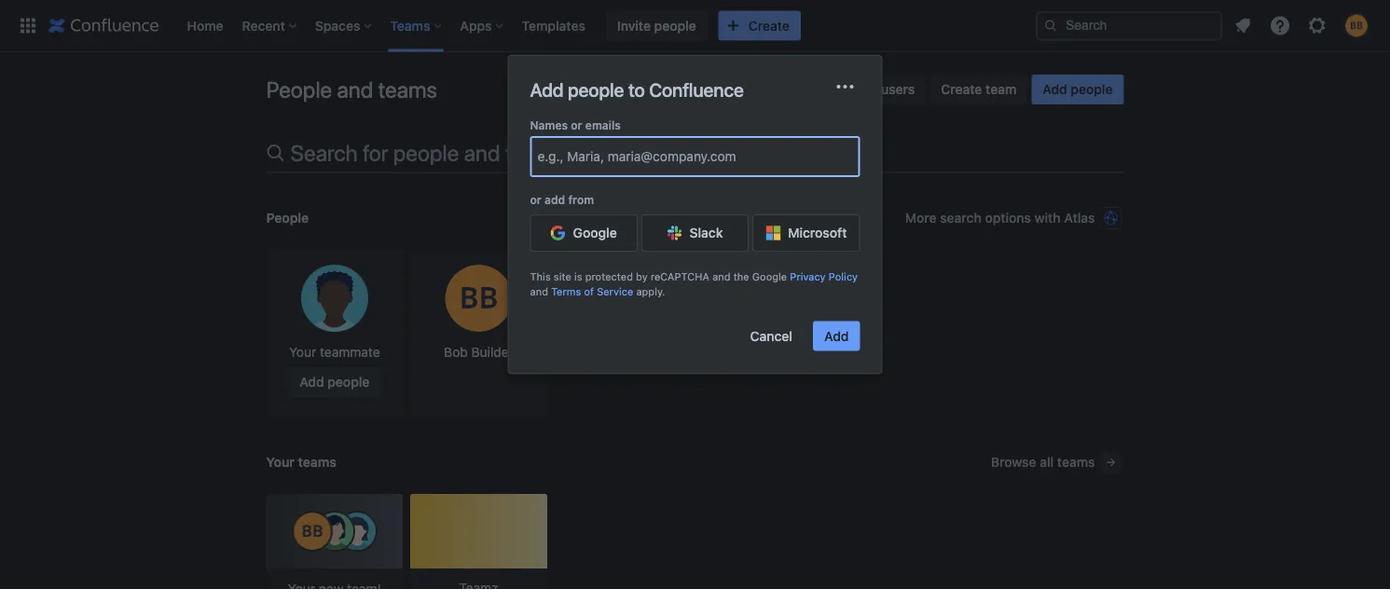 Task type: describe. For each thing, give the bounding box(es) containing it.
e.g., maria, maria@company.com
[[538, 149, 737, 164]]

apps button
[[455, 11, 511, 41]]

people inside button
[[654, 18, 697, 33]]

site
[[554, 271, 572, 283]]

search for people and teams
[[291, 140, 565, 166]]

add
[[545, 194, 565, 207]]

for
[[363, 140, 388, 166]]

and left names or emails text box
[[464, 140, 501, 166]]

more search options with atlas button
[[904, 203, 1124, 233]]

Names or emails text field
[[538, 147, 541, 166]]

bob builder link
[[411, 250, 547, 418]]

create team
[[941, 82, 1017, 97]]

more search options with atlas
[[906, 210, 1096, 226]]

slack button
[[642, 215, 749, 252]]

people right for
[[393, 140, 459, 166]]

this
[[530, 271, 551, 283]]

and left the on the right of page
[[713, 271, 731, 283]]

terms
[[551, 285, 581, 297]]

teamz image
[[411, 494, 547, 569]]

emails
[[586, 118, 621, 132]]

privacy policy link
[[790, 271, 858, 283]]

0 horizontal spatial or
[[530, 194, 542, 207]]

from
[[568, 194, 594, 207]]

manage users
[[829, 82, 915, 97]]

atlas image
[[1104, 211, 1119, 226]]

e.g.,
[[538, 149, 564, 164]]

to
[[629, 78, 645, 100]]

invite people
[[617, 18, 697, 33]]

invite people button
[[606, 11, 708, 41]]

your teams element
[[266, 494, 1124, 590]]

google button
[[530, 215, 638, 252]]

add inside button
[[825, 328, 849, 344]]

and down spaces popup button
[[337, 76, 373, 103]]

create team button
[[930, 75, 1028, 104]]

arrowrighticon image
[[1104, 455, 1119, 470]]

all
[[1040, 455, 1054, 470]]

with
[[1035, 210, 1061, 226]]

search
[[940, 210, 982, 226]]

add people button inside people element
[[288, 368, 381, 397]]

more image
[[834, 76, 857, 98]]

this site is protected by recaptcha and the google privacy policy and terms of service apply.
[[530, 271, 858, 297]]

templates
[[522, 18, 586, 33]]

more
[[906, 210, 937, 226]]

teammate
[[320, 345, 380, 360]]

your teams
[[266, 455, 337, 470]]

team
[[986, 82, 1017, 97]]

terms of service link
[[551, 285, 634, 297]]

manage users link
[[818, 75, 927, 104]]

or add from
[[530, 194, 594, 207]]

Search field
[[1036, 11, 1223, 41]]

0 vertical spatial or
[[571, 118, 583, 132]]

your for your teams
[[266, 455, 295, 470]]

google inside this site is protected by recaptcha and the google privacy policy and terms of service apply.
[[753, 271, 787, 283]]

bob
[[444, 345, 468, 360]]

bob builder
[[444, 345, 514, 360]]

of
[[584, 285, 594, 297]]

maria,
[[567, 149, 604, 164]]

people down teammate
[[328, 375, 370, 390]]

people up emails
[[568, 78, 624, 100]]



Task type: vqa. For each thing, say whether or not it's contained in the screenshot.
rightmost add people
yes



Task type: locate. For each thing, give the bounding box(es) containing it.
or
[[571, 118, 583, 132], [530, 194, 542, 207]]

people
[[266, 76, 332, 103], [266, 210, 309, 226]]

your inside people element
[[289, 345, 316, 360]]

add people to confluence
[[530, 78, 744, 100]]

1 people from the top
[[266, 76, 332, 103]]

confluence
[[649, 78, 744, 100]]

people element
[[266, 250, 1124, 418]]

add people
[[1043, 82, 1113, 97], [300, 375, 370, 390]]

apply.
[[637, 285, 666, 297]]

add people inside people element
[[300, 375, 370, 390]]

search image
[[1044, 18, 1059, 33]]

users
[[881, 82, 915, 97]]

atlas
[[1065, 210, 1096, 226]]

add down your teammate
[[300, 375, 324, 390]]

policy
[[829, 271, 858, 283]]

your
[[289, 345, 316, 360], [266, 455, 295, 470]]

0 vertical spatial add people button
[[1032, 75, 1124, 104]]

by
[[636, 271, 648, 283]]

apps
[[460, 18, 492, 33]]

or left emails
[[571, 118, 583, 132]]

microsoft button
[[753, 215, 860, 252]]

cancel button
[[739, 321, 804, 351]]

people right invite
[[654, 18, 697, 33]]

1 vertical spatial people
[[266, 210, 309, 226]]

the
[[734, 271, 750, 283]]

0 vertical spatial people
[[266, 76, 332, 103]]

your for your teammate
[[289, 345, 316, 360]]

add
[[530, 78, 564, 100], [1043, 82, 1068, 97], [825, 328, 849, 344], [300, 375, 324, 390]]

names
[[530, 118, 568, 132]]

0 vertical spatial google
[[573, 225, 617, 241]]

people down search field
[[1071, 82, 1113, 97]]

teams inside button
[[1058, 455, 1096, 470]]

your teammate
[[289, 345, 380, 360]]

microsoft
[[788, 225, 847, 241]]

slack
[[690, 225, 723, 241]]

create
[[941, 82, 983, 97]]

builder
[[472, 345, 514, 360]]

1 horizontal spatial add people
[[1043, 82, 1113, 97]]

people for people
[[266, 210, 309, 226]]

cancel
[[750, 328, 793, 344]]

google down from
[[573, 225, 617, 241]]

spaces button
[[310, 11, 379, 41]]

names or emails
[[530, 118, 621, 132]]

people for people and teams
[[266, 76, 332, 103]]

people up search
[[266, 76, 332, 103]]

add people down your teammate
[[300, 375, 370, 390]]

add down policy
[[825, 328, 849, 344]]

people
[[654, 18, 697, 33], [568, 78, 624, 100], [1071, 82, 1113, 97], [393, 140, 459, 166], [328, 375, 370, 390]]

maria@company.com
[[608, 149, 737, 164]]

people down search
[[266, 210, 309, 226]]

templates link
[[516, 11, 591, 41]]

add inside people element
[[300, 375, 324, 390]]

1 horizontal spatial add people button
[[1032, 75, 1124, 104]]

recaptcha
[[651, 271, 710, 283]]

browse all teams button
[[989, 448, 1124, 478]]

2 people from the top
[[266, 210, 309, 226]]

1 vertical spatial add people
[[300, 375, 370, 390]]

and down 'this'
[[530, 285, 548, 297]]

options
[[985, 210, 1032, 226]]

banner containing home
[[0, 0, 1391, 52]]

privacy
[[790, 271, 826, 283]]

google
[[573, 225, 617, 241], [753, 271, 787, 283]]

1 horizontal spatial or
[[571, 118, 583, 132]]

add button
[[813, 321, 860, 351]]

add people button
[[1032, 75, 1124, 104], [288, 368, 381, 397]]

settings icon image
[[1307, 14, 1329, 37]]

service
[[597, 285, 634, 297]]

home link
[[181, 11, 229, 41]]

browse all teams
[[991, 455, 1096, 470]]

invite
[[617, 18, 651, 33]]

1 vertical spatial add people button
[[288, 368, 381, 397]]

google right the on the right of page
[[753, 271, 787, 283]]

spaces
[[315, 18, 360, 33]]

1 vertical spatial google
[[753, 271, 787, 283]]

banner
[[0, 0, 1391, 52]]

1 vertical spatial or
[[530, 194, 542, 207]]

confluence image
[[49, 14, 159, 37], [49, 14, 159, 37]]

0 vertical spatial your
[[289, 345, 316, 360]]

add people button down your teammate
[[288, 368, 381, 397]]

teams
[[378, 76, 438, 103], [505, 140, 565, 166], [298, 455, 337, 470], [1058, 455, 1096, 470]]

add up the names
[[530, 78, 564, 100]]

add people button down search image
[[1032, 75, 1124, 104]]

add right team
[[1043, 82, 1068, 97]]

google inside button
[[573, 225, 617, 241]]

and
[[337, 76, 373, 103], [464, 140, 501, 166], [713, 271, 731, 283], [530, 285, 548, 297]]

home
[[187, 18, 223, 33]]

manage
[[829, 82, 878, 97]]

0 vertical spatial add people
[[1043, 82, 1113, 97]]

or left add
[[530, 194, 542, 207]]

0 horizontal spatial google
[[573, 225, 617, 241]]

0 horizontal spatial add people
[[300, 375, 370, 390]]

global element
[[11, 0, 1036, 52]]

add people down search image
[[1043, 82, 1113, 97]]

is
[[575, 271, 583, 283]]

browse
[[991, 455, 1037, 470]]

0 horizontal spatial add people button
[[288, 368, 381, 397]]

search
[[291, 140, 358, 166]]

1 horizontal spatial google
[[753, 271, 787, 283]]

protected
[[585, 271, 633, 283]]

1 vertical spatial your
[[266, 455, 295, 470]]

people and teams
[[266, 76, 438, 103]]



